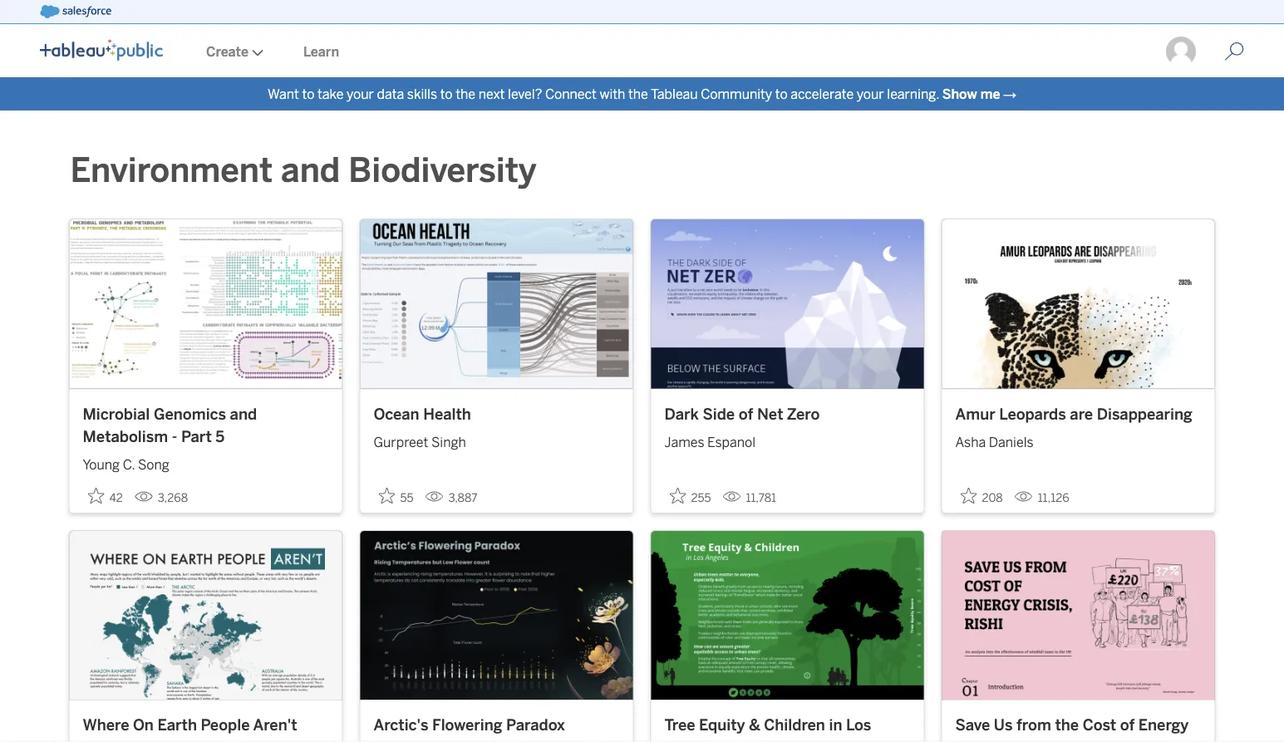 Task type: describe. For each thing, give the bounding box(es) containing it.
create button
[[186, 26, 283, 77]]

people
[[201, 716, 250, 735]]

asha
[[956, 434, 986, 450]]

young
[[83, 457, 120, 473]]

dark side of net zero
[[665, 405, 820, 423]]

dark
[[665, 405, 699, 423]]

where
[[83, 716, 129, 735]]

learn
[[303, 44, 339, 59]]

255
[[691, 491, 711, 504]]

of inside dark side of net zero link
[[739, 405, 753, 423]]

asha daniels
[[956, 434, 1034, 450]]

amur
[[956, 405, 996, 423]]

gurpreet singh link
[[374, 425, 620, 452]]

environment
[[70, 150, 273, 190]]

&
[[749, 716, 760, 735]]

of inside the save us from the cost of energy crisis
[[1120, 716, 1135, 735]]

ocean
[[374, 405, 419, 423]]

on
[[133, 716, 154, 735]]

1 horizontal spatial the
[[628, 86, 648, 102]]

want to take your data skills to the next level? connect with the tableau community to accelerate your learning. show me →
[[268, 86, 1017, 102]]

singh
[[431, 434, 466, 450]]

take
[[318, 86, 344, 102]]

→
[[1003, 86, 1017, 102]]

amur leopards are disappearing
[[956, 405, 1193, 423]]

5
[[216, 428, 225, 446]]

from
[[1017, 716, 1051, 735]]

genomics
[[154, 405, 226, 423]]

2 your from the left
[[857, 86, 884, 102]]

learning.
[[887, 86, 939, 102]]

3,268 views element
[[128, 484, 194, 511]]

add favorite button for amur leopards are disappearing
[[956, 482, 1008, 509]]

asha daniels link
[[956, 425, 1202, 452]]

save us from the cost of energy crisis
[[956, 716, 1189, 742]]

james espanol link
[[665, 425, 911, 452]]

save
[[956, 716, 990, 735]]

0 vertical spatial and
[[281, 150, 340, 190]]

where on earth people aren't link
[[83, 714, 329, 737]]

1 to from the left
[[302, 86, 315, 102]]

11,781
[[746, 491, 776, 504]]

energy
[[1139, 716, 1189, 735]]

are
[[1070, 405, 1093, 423]]

tree
[[665, 716, 695, 735]]

and inside microbial genomics and metabolism - part 5
[[230, 405, 257, 423]]

children
[[764, 716, 825, 735]]

salesforce logo image
[[40, 5, 111, 18]]

Add Favorite button
[[665, 482, 716, 509]]

in
[[829, 716, 842, 735]]

3,887 views element
[[418, 484, 484, 511]]

want
[[268, 86, 299, 102]]

flowering
[[432, 716, 502, 735]]

skills
[[407, 86, 437, 102]]

level?
[[508, 86, 542, 102]]

metabolism
[[83, 428, 168, 446]]

amur leopards are disappearing link
[[956, 403, 1202, 425]]

the inside the save us from the cost of energy crisis
[[1055, 716, 1079, 735]]

me
[[981, 86, 1000, 102]]

accelerate
[[791, 86, 854, 102]]

gurpreet singh
[[374, 434, 466, 450]]

leopards
[[999, 405, 1066, 423]]

go to search image
[[1204, 42, 1264, 62]]

james
[[665, 434, 704, 450]]

tree equity & children in los angeles link
[[665, 714, 911, 742]]

young c. song link
[[83, 448, 329, 475]]

microbial
[[83, 405, 150, 423]]

3,887
[[448, 491, 478, 504]]

us
[[994, 716, 1013, 735]]

james espanol
[[665, 434, 756, 450]]

3,268
[[158, 491, 188, 504]]

11,781 views element
[[716, 484, 783, 511]]

tableau
[[651, 86, 698, 102]]



Task type: vqa. For each thing, say whether or not it's contained in the screenshot.
"Totals" IMAGE
no



Task type: locate. For each thing, give the bounding box(es) containing it.
with
[[600, 86, 625, 102]]

-
[[172, 428, 177, 446]]

1 horizontal spatial to
[[440, 86, 453, 102]]

and right genomics
[[230, 405, 257, 423]]

save us from the cost of energy crisis link
[[956, 714, 1202, 742]]

cost
[[1083, 716, 1116, 735]]

c.
[[123, 457, 135, 473]]

song
[[138, 457, 169, 473]]

and down take
[[281, 150, 340, 190]]

0 horizontal spatial your
[[347, 86, 374, 102]]

learn link
[[283, 26, 359, 77]]

show me link
[[942, 86, 1000, 102]]

1 add favorite button from the left
[[83, 482, 128, 509]]

of left net
[[739, 405, 753, 423]]

arctic's flowering paradox link
[[374, 714, 620, 737]]

daniels
[[989, 434, 1034, 450]]

2 to from the left
[[440, 86, 453, 102]]

zero
[[787, 405, 820, 423]]

los
[[846, 716, 871, 735]]

and
[[281, 150, 340, 190], [230, 405, 257, 423]]

Add Favorite button
[[83, 482, 128, 509], [374, 482, 418, 509], [956, 482, 1008, 509]]

1 your from the left
[[347, 86, 374, 102]]

create
[[206, 44, 249, 59]]

community
[[701, 86, 772, 102]]

11,126 views element
[[1008, 484, 1076, 511]]

show
[[942, 86, 977, 102]]

add favorite button containing 208
[[956, 482, 1008, 509]]

2 horizontal spatial to
[[775, 86, 788, 102]]

biodiversity
[[349, 150, 537, 190]]

your
[[347, 86, 374, 102], [857, 86, 884, 102]]

gurpreet
[[374, 434, 428, 450]]

microbial genomics and metabolism - part 5
[[83, 405, 257, 446]]

net
[[757, 405, 783, 423]]

your left learning.
[[857, 86, 884, 102]]

1 horizontal spatial and
[[281, 150, 340, 190]]

logo image
[[40, 39, 163, 61]]

1 horizontal spatial your
[[857, 86, 884, 102]]

earth
[[158, 716, 197, 735]]

young c. song
[[83, 457, 169, 473]]

next
[[479, 86, 505, 102]]

1 vertical spatial of
[[1120, 716, 1135, 735]]

equity
[[699, 716, 745, 735]]

0 horizontal spatial add favorite button
[[83, 482, 128, 509]]

side
[[703, 405, 735, 423]]

1 vertical spatial and
[[230, 405, 257, 423]]

the
[[456, 86, 476, 102], [628, 86, 648, 102], [1055, 716, 1079, 735]]

tree equity & children in los angeles
[[665, 716, 871, 742]]

to right skills
[[440, 86, 453, 102]]

where on earth people aren't
[[83, 716, 297, 735]]

crisis
[[956, 739, 997, 742]]

health
[[423, 405, 471, 423]]

the right with
[[628, 86, 648, 102]]

to left accelerate
[[775, 86, 788, 102]]

paradox
[[506, 716, 565, 735]]

of right cost
[[1120, 716, 1135, 735]]

your right take
[[347, 86, 374, 102]]

add favorite button down the young
[[83, 482, 128, 509]]

0 vertical spatial of
[[739, 405, 753, 423]]

microbial genomics and metabolism - part 5 link
[[83, 403, 329, 448]]

1 horizontal spatial add favorite button
[[374, 482, 418, 509]]

2 horizontal spatial add favorite button
[[956, 482, 1008, 509]]

add favorite button containing 42
[[83, 482, 128, 509]]

the left next
[[456, 86, 476, 102]]

arctic's
[[374, 716, 428, 735]]

add favorite button for ocean health
[[374, 482, 418, 509]]

add favorite button down gurpreet
[[374, 482, 418, 509]]

dark side of net zero link
[[665, 403, 911, 425]]

208
[[982, 491, 1003, 504]]

angeles
[[665, 739, 722, 742]]

data
[[377, 86, 404, 102]]

0 horizontal spatial to
[[302, 86, 315, 102]]

3 to from the left
[[775, 86, 788, 102]]

to left take
[[302, 86, 315, 102]]

part
[[181, 428, 212, 446]]

add favorite button for microbial genomics and metabolism - part 5
[[83, 482, 128, 509]]

ocean health link
[[374, 403, 620, 425]]

espanol
[[707, 434, 756, 450]]

2 horizontal spatial the
[[1055, 716, 1079, 735]]

55
[[400, 491, 414, 504]]

2 add favorite button from the left
[[374, 482, 418, 509]]

disappearing
[[1097, 405, 1193, 423]]

arctic's flowering paradox
[[374, 716, 565, 735]]

0 horizontal spatial of
[[739, 405, 753, 423]]

0 horizontal spatial and
[[230, 405, 257, 423]]

workbook thumbnail image
[[69, 219, 342, 388], [360, 219, 633, 388], [651, 219, 924, 388], [942, 219, 1215, 388], [69, 531, 342, 700], [360, 531, 633, 700], [651, 531, 924, 700], [942, 531, 1215, 700]]

to
[[302, 86, 315, 102], [440, 86, 453, 102], [775, 86, 788, 102]]

connect
[[545, 86, 597, 102]]

ocean health
[[374, 405, 471, 423]]

1 horizontal spatial of
[[1120, 716, 1135, 735]]

11,126
[[1038, 491, 1069, 504]]

42
[[109, 491, 123, 504]]

aren't
[[253, 716, 297, 735]]

environment and biodiversity
[[70, 150, 537, 190]]

tara.schultz image
[[1165, 35, 1198, 68]]

add favorite button down asha
[[956, 482, 1008, 509]]

3 add favorite button from the left
[[956, 482, 1008, 509]]

the left cost
[[1055, 716, 1079, 735]]

add favorite button containing 55
[[374, 482, 418, 509]]

0 horizontal spatial the
[[456, 86, 476, 102]]



